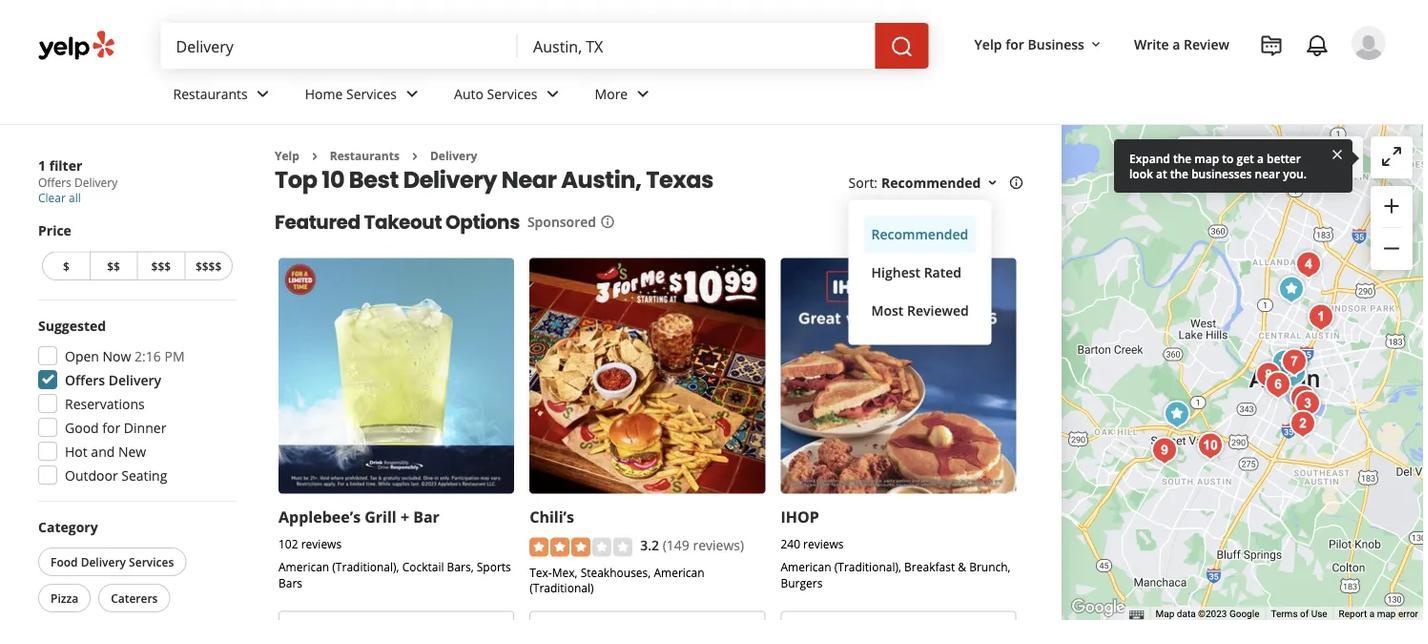 Task type: describe. For each thing, give the bounding box(es) containing it.
yelp link
[[275, 148, 300, 164]]

caterers
[[111, 590, 158, 606]]

102
[[279, 536, 298, 552]]

delivery right 16 chevron right v2 icon
[[430, 148, 478, 164]]

offers delivery
[[65, 371, 161, 389]]

burgers
[[781, 575, 823, 591]]

austin,
[[561, 164, 642, 196]]

takeout
[[364, 208, 442, 235]]

featured
[[275, 208, 360, 235]]

search image
[[891, 35, 914, 58]]

yelp for business
[[975, 35, 1085, 53]]

top
[[275, 164, 317, 196]]

chili's image
[[1273, 271, 1311, 309]]

$$ button
[[89, 251, 137, 281]]

24 chevron down v2 image for auto services
[[542, 82, 565, 105]]

better
[[1267, 150, 1302, 166]]

most reviewed button
[[864, 291, 977, 330]]

$
[[63, 258, 69, 274]]

pizza button
[[38, 584, 91, 613]]

restaurants inside business categories 'element'
[[173, 85, 248, 103]]

recommended for recommended dropdown button
[[882, 174, 981, 192]]

map
[[1156, 608, 1175, 620]]

(traditional)
[[530, 580, 594, 596]]

home services
[[305, 85, 397, 103]]

$$$$
[[196, 258, 222, 274]]

tex-mex, steakhouses, american (traditional)
[[530, 565, 705, 596]]

tuk tuk thai cafe image
[[1192, 427, 1230, 465]]

none field the find
[[176, 35, 503, 56]]

group containing suggested
[[32, 316, 237, 491]]

sports
[[477, 559, 511, 575]]

3.2 (149 reviews)
[[641, 536, 745, 555]]

review
[[1184, 35, 1230, 53]]

texas
[[646, 164, 714, 196]]

1618 asian fusion image
[[1285, 379, 1323, 418]]

16 chevron down v2 image
[[985, 175, 1001, 191]]

tso chinese takeout & delivery image
[[1303, 298, 1341, 336]]

applebee's grill + bar link
[[279, 506, 440, 527]]

1 horizontal spatial restaurants link
[[330, 148, 400, 164]]

map region
[[1054, 86, 1425, 620]]

$$
[[107, 258, 120, 274]]

reviews inside ihop 240 reviews american (traditional), breakfast & brunch, burgers
[[804, 536, 844, 552]]

error
[[1399, 608, 1419, 620]]

expand map image
[[1381, 145, 1404, 168]]

yelp for yelp for business
[[975, 35, 1003, 53]]

all
[[69, 190, 81, 206]]

aba - austin image
[[1260, 366, 1298, 404]]

options
[[446, 208, 520, 235]]

write a review link
[[1127, 27, 1238, 61]]

papa johns pizza image
[[1267, 344, 1305, 382]]

expand the map to get a better look at the businesses near you.
[[1130, 150, 1307, 181]]

offers inside 'group'
[[65, 371, 105, 389]]

recommended for recommended button
[[872, 225, 969, 243]]

price
[[38, 221, 71, 240]]

yelp for business button
[[967, 27, 1112, 61]]

16 chevron down v2 image
[[1089, 37, 1104, 52]]

greg r. image
[[1352, 26, 1387, 60]]

$ button
[[42, 251, 89, 281]]

auto
[[454, 85, 484, 103]]

home services link
[[290, 69, 439, 124]]

expand
[[1130, 150, 1171, 166]]

projects image
[[1261, 34, 1284, 57]]

16 info v2 image for top 10 best delivery near austin, texas
[[1009, 175, 1024, 191]]

close image
[[1330, 146, 1346, 162]]

price group
[[38, 221, 237, 284]]

hot
[[65, 442, 88, 460]]

chili's
[[530, 506, 575, 527]]

16 chevron right v2 image
[[307, 149, 322, 164]]

food
[[51, 554, 78, 570]]

dinner
[[124, 418, 166, 437]]

recommended button
[[882, 174, 1001, 192]]

16 chevron right v2 image
[[407, 149, 423, 164]]

services for auto services
[[487, 85, 538, 103]]

24 chevron down v2 image for more
[[632, 82, 655, 105]]

1 filter offers delivery clear all
[[38, 156, 118, 206]]

hoboken pie image
[[1276, 343, 1314, 381]]

bars,
[[447, 559, 474, 575]]

more link
[[580, 69, 670, 124]]

and
[[91, 442, 115, 460]]

1 horizontal spatial group
[[1371, 186, 1413, 270]]

bar
[[413, 506, 440, 527]]

applebee's grill + bar image
[[1159, 396, 1197, 434]]

services inside button
[[129, 554, 174, 570]]

for for yelp
[[1006, 35, 1025, 53]]

highest
[[872, 263, 921, 281]]

clear
[[38, 190, 66, 206]]

$$$$ button
[[184, 251, 233, 281]]

google image
[[1067, 596, 1130, 620]]

data
[[1177, 608, 1196, 620]]

category
[[38, 518, 98, 536]]

pizza
[[51, 590, 78, 606]]

report a map error
[[1340, 608, 1419, 620]]

business categories element
[[158, 69, 1387, 124]]

terms
[[1272, 608, 1298, 620]]

sponsored
[[528, 213, 596, 231]]

terms of use link
[[1272, 608, 1328, 620]]

grill
[[365, 506, 397, 527]]

reviews)
[[693, 536, 745, 555]]

write
[[1135, 35, 1170, 53]]

terry black's barbecue image
[[1250, 356, 1289, 395]]

now
[[103, 347, 131, 365]]

888 pan asian restaurant image
[[1285, 405, 1323, 443]]

$$$
[[151, 258, 171, 274]]

of
[[1301, 608, 1310, 620]]

services for home services
[[346, 85, 397, 103]]

report
[[1340, 608, 1368, 620]]

open
[[65, 347, 99, 365]]

3.2 star rating image
[[530, 538, 633, 557]]

highest rated button
[[864, 253, 977, 291]]

map for moves
[[1280, 149, 1308, 167]]

240
[[781, 536, 801, 552]]

moves
[[1311, 149, 1352, 167]]

reservations
[[65, 395, 145, 413]]

2:16
[[135, 347, 161, 365]]

highest rated
[[872, 263, 962, 281]]

food delivery services button
[[38, 548, 186, 576]]

applebee's
[[279, 506, 361, 527]]



Task type: locate. For each thing, give the bounding box(es) containing it.
2 24 chevron down v2 image from the left
[[401, 82, 424, 105]]

open now 2:16 pm
[[65, 347, 185, 365]]

near
[[1255, 166, 1281, 181]]

2 horizontal spatial services
[[487, 85, 538, 103]]

american inside ihop 240 reviews american (traditional), breakfast & brunch, burgers
[[781, 559, 832, 575]]

1 vertical spatial group
[[32, 316, 237, 491]]

24 chevron down v2 image inside home services link
[[401, 82, 424, 105]]

$$$ button
[[137, 251, 184, 281]]

write a review
[[1135, 35, 1230, 53]]

expand the map to get a better look at the businesses near you. tooltip
[[1115, 139, 1353, 193]]

yelp for yelp link
[[275, 148, 300, 164]]

category group
[[34, 517, 237, 620]]

offers inside 1 filter offers delivery clear all
[[38, 175, 71, 190]]

1 24 chevron down v2 image from the left
[[252, 82, 275, 105]]

report a map error link
[[1340, 608, 1419, 620]]

good
[[65, 418, 99, 437]]

0 vertical spatial group
[[1371, 186, 1413, 270]]

reviews down applebee's
[[301, 536, 342, 552]]

a right report
[[1370, 608, 1375, 620]]

2 horizontal spatial map
[[1378, 608, 1397, 620]]

most reviewed
[[872, 301, 969, 320]]

near
[[502, 164, 557, 196]]

1 horizontal spatial map
[[1280, 149, 1308, 167]]

notifications image
[[1306, 34, 1329, 57]]

keyboard shortcuts image
[[1130, 610, 1145, 620]]

24 chevron down v2 image
[[252, 82, 275, 105], [401, 82, 424, 105]]

delivery link
[[430, 148, 478, 164]]

0 vertical spatial 16 info v2 image
[[1009, 175, 1024, 191]]

ihop image
[[1275, 355, 1313, 393]]

24 chevron down v2 image right more on the left of page
[[632, 82, 655, 105]]

1 horizontal spatial 24 chevron down v2 image
[[632, 82, 655, 105]]

1 24 chevron down v2 image from the left
[[542, 82, 565, 105]]

1 horizontal spatial reviews
[[804, 536, 844, 552]]

16 info v2 image for featured takeout options
[[600, 214, 616, 230]]

look
[[1130, 166, 1154, 181]]

delivery inside 1 filter offers delivery clear all
[[74, 175, 118, 190]]

american down 102 on the bottom left of the page
[[279, 559, 329, 575]]

0 vertical spatial a
[[1173, 35, 1181, 53]]

delivery down filter
[[74, 175, 118, 190]]

top 10 best delivery near austin, texas
[[275, 164, 714, 196]]

outdoor
[[65, 466, 118, 484]]

1 vertical spatial for
[[102, 418, 120, 437]]

0 horizontal spatial restaurants
[[173, 85, 248, 103]]

3.2
[[641, 536, 659, 555]]

1 vertical spatial 16 info v2 image
[[600, 214, 616, 230]]

for
[[1006, 35, 1025, 53], [102, 418, 120, 437]]

0 horizontal spatial 24 chevron down v2 image
[[252, 82, 275, 105]]

1 none field from the left
[[176, 35, 503, 56]]

home
[[305, 85, 343, 103]]

services up caterers
[[129, 554, 174, 570]]

search as map moves
[[1217, 149, 1352, 167]]

for inside button
[[1006, 35, 1025, 53]]

24 chevron down v2 image
[[542, 82, 565, 105], [632, 82, 655, 105]]

auto services
[[454, 85, 538, 103]]

for for good
[[102, 418, 120, 437]]

sort:
[[849, 174, 878, 192]]

yelp inside yelp for business button
[[975, 35, 1003, 53]]

0 horizontal spatial services
[[129, 554, 174, 570]]

services right home
[[346, 85, 397, 103]]

1 reviews from the left
[[301, 536, 342, 552]]

ihop link
[[781, 506, 820, 527]]

©2023
[[1199, 608, 1228, 620]]

1 horizontal spatial american
[[654, 565, 705, 580]]

1 (traditional), from the left
[[332, 559, 399, 575]]

24 chevron down v2 image left home
[[252, 82, 275, 105]]

google
[[1230, 608, 1260, 620]]

a for report
[[1370, 608, 1375, 620]]

group
[[1371, 186, 1413, 270], [32, 316, 237, 491]]

bat city pies image
[[1290, 385, 1328, 423]]

seating
[[121, 466, 167, 484]]

me con bistro image
[[1146, 432, 1185, 470]]

map left error
[[1378, 608, 1397, 620]]

ihop 240 reviews american (traditional), breakfast & brunch, burgers
[[781, 506, 1011, 591]]

american inside tex-mex, steakhouses, american (traditional)
[[654, 565, 705, 580]]

1 horizontal spatial 24 chevron down v2 image
[[401, 82, 424, 105]]

reviews inside applebee's grill + bar 102 reviews american (traditional), cocktail bars, sports bars
[[301, 536, 342, 552]]

0 vertical spatial for
[[1006, 35, 1025, 53]]

auto services link
[[439, 69, 580, 124]]

0 horizontal spatial 24 chevron down v2 image
[[542, 82, 565, 105]]

zoom in image
[[1381, 195, 1404, 218]]

(traditional),
[[332, 559, 399, 575], [835, 559, 902, 575]]

(149
[[663, 536, 690, 555]]

24 chevron down v2 image for restaurants
[[252, 82, 275, 105]]

restaurants link right 16 chevron right v2 image
[[330, 148, 400, 164]]

1 horizontal spatial none field
[[534, 35, 860, 56]]

for up hot and new
[[102, 418, 120, 437]]

hot and new
[[65, 442, 146, 460]]

24 chevron down v2 image left auto
[[401, 82, 424, 105]]

1 horizontal spatial (traditional),
[[835, 559, 902, 575]]

1 horizontal spatial restaurants
[[330, 148, 400, 164]]

1 vertical spatial recommended
[[872, 225, 969, 243]]

map for error
[[1378, 608, 1397, 620]]

a right write
[[1173, 35, 1181, 53]]

reviewed
[[908, 301, 969, 320]]

1 horizontal spatial yelp
[[975, 35, 1003, 53]]

1 horizontal spatial for
[[1006, 35, 1025, 53]]

1 vertical spatial yelp
[[275, 148, 300, 164]]

delivery inside food delivery services button
[[81, 554, 126, 570]]

2 none field from the left
[[534, 35, 860, 56]]

2 horizontal spatial a
[[1370, 608, 1375, 620]]

0 vertical spatial recommended
[[882, 174, 981, 192]]

brunch,
[[970, 559, 1011, 575]]

recommended up highest rated button
[[872, 225, 969, 243]]

pm
[[165, 347, 185, 365]]

map data ©2023 google
[[1156, 608, 1260, 620]]

reviews right 240
[[804, 536, 844, 552]]

map for to
[[1195, 150, 1220, 166]]

zoom out image
[[1381, 237, 1404, 260]]

0 horizontal spatial group
[[32, 316, 237, 491]]

map
[[1280, 149, 1308, 167], [1195, 150, 1220, 166], [1378, 608, 1397, 620]]

american for tex-
[[654, 565, 705, 580]]

couch potato atx image
[[1290, 246, 1329, 284]]

map inside expand the map to get a better look at the businesses near you.
[[1195, 150, 1220, 166]]

none field up home services
[[176, 35, 503, 56]]

good for dinner
[[65, 418, 166, 437]]

ihop
[[781, 506, 820, 527]]

0 vertical spatial yelp
[[975, 35, 1003, 53]]

24 chevron down v2 image for home services
[[401, 82, 424, 105]]

1 vertical spatial restaurants link
[[330, 148, 400, 164]]

delivery right the food
[[81, 554, 126, 570]]

0 horizontal spatial map
[[1195, 150, 1220, 166]]

american down 240
[[781, 559, 832, 575]]

(traditional), left breakfast
[[835, 559, 902, 575]]

outdoor seating
[[65, 466, 167, 484]]

1 horizontal spatial a
[[1258, 150, 1264, 166]]

24 chevron down v2 image inside 'auto services' link
[[542, 82, 565, 105]]

map left to
[[1195, 150, 1220, 166]]

1 horizontal spatial 16 info v2 image
[[1009, 175, 1024, 191]]

10
[[322, 164, 345, 196]]

24 chevron down v2 image inside more link
[[632, 82, 655, 105]]

featured takeout options
[[275, 208, 520, 235]]

(traditional), inside ihop 240 reviews american (traditional), breakfast & brunch, burgers
[[835, 559, 902, 575]]

american for ihop
[[781, 559, 832, 575]]

16 info v2 image right 16 chevron down v2 icon
[[1009, 175, 1024, 191]]

0 horizontal spatial none field
[[176, 35, 503, 56]]

clear all link
[[38, 190, 81, 206]]

Find text field
[[176, 35, 503, 56]]

recommended inside button
[[872, 225, 969, 243]]

(traditional), down applebee's grill + bar link
[[332, 559, 399, 575]]

24 chevron down v2 image right auto services
[[542, 82, 565, 105]]

chili's link
[[530, 506, 575, 527]]

1 vertical spatial restaurants
[[330, 148, 400, 164]]

delivery
[[430, 148, 478, 164], [403, 164, 497, 196], [74, 175, 118, 190], [109, 371, 161, 389], [81, 554, 126, 570]]

a inside expand the map to get a better look at the businesses near you.
[[1258, 150, 1264, 166]]

2 24 chevron down v2 image from the left
[[632, 82, 655, 105]]

0 horizontal spatial 16 info v2 image
[[600, 214, 616, 230]]

0 horizontal spatial for
[[102, 418, 120, 437]]

yelp left "business"
[[975, 35, 1003, 53]]

you.
[[1284, 166, 1307, 181]]

bars
[[279, 575, 303, 591]]

0 horizontal spatial restaurants link
[[158, 69, 290, 124]]

none field up more link
[[534, 35, 860, 56]]

american down '(149'
[[654, 565, 705, 580]]

user actions element
[[960, 24, 1413, 141]]

none field near
[[534, 35, 860, 56]]

recommended up recommended button
[[882, 174, 981, 192]]

&
[[958, 559, 967, 575]]

0 vertical spatial restaurants
[[173, 85, 248, 103]]

rated
[[924, 263, 962, 281]]

0 horizontal spatial (traditional),
[[332, 559, 399, 575]]

delivery up the options
[[403, 164, 497, 196]]

restaurants link
[[158, 69, 290, 124], [330, 148, 400, 164]]

0 vertical spatial offers
[[38, 175, 71, 190]]

1 vertical spatial a
[[1258, 150, 1264, 166]]

get
[[1237, 150, 1255, 166]]

None search field
[[161, 23, 933, 69]]

new
[[118, 442, 146, 460]]

suggested
[[38, 316, 106, 334]]

2 (traditional), from the left
[[835, 559, 902, 575]]

0 horizontal spatial yelp
[[275, 148, 300, 164]]

services right auto
[[487, 85, 538, 103]]

businesses
[[1192, 166, 1252, 181]]

for left "business"
[[1006, 35, 1025, 53]]

most
[[872, 301, 904, 320]]

tex-
[[530, 565, 552, 580]]

american inside applebee's grill + bar 102 reviews american (traditional), cocktail bars, sports bars
[[279, 559, 329, 575]]

(traditional), inside applebee's grill + bar 102 reviews american (traditional), cocktail bars, sports bars
[[332, 559, 399, 575]]

offers down filter
[[38, 175, 71, 190]]

recommended button
[[864, 215, 977, 253]]

a
[[1173, 35, 1181, 53], [1258, 150, 1264, 166], [1370, 608, 1375, 620]]

steakhouses,
[[581, 565, 651, 580]]

2 reviews from the left
[[804, 536, 844, 552]]

2 vertical spatial a
[[1370, 608, 1375, 620]]

0 vertical spatial restaurants link
[[158, 69, 290, 124]]

Near text field
[[534, 35, 860, 56]]

offers
[[38, 175, 71, 190], [65, 371, 105, 389]]

yelp left 16 chevron right v2 image
[[275, 148, 300, 164]]

map right the as
[[1280, 149, 1308, 167]]

filter
[[49, 156, 82, 174]]

as
[[1262, 149, 1276, 167]]

mex,
[[552, 565, 578, 580]]

a for write
[[1173, 35, 1181, 53]]

american
[[279, 559, 329, 575], [781, 559, 832, 575], [654, 565, 705, 580]]

delivery down "open now 2:16 pm"
[[109, 371, 161, 389]]

restaurants link up yelp link
[[158, 69, 290, 124]]

0 horizontal spatial reviews
[[301, 536, 342, 552]]

1 vertical spatial offers
[[65, 371, 105, 389]]

16 info v2 image down austin,
[[600, 214, 616, 230]]

0 horizontal spatial american
[[279, 559, 329, 575]]

to
[[1223, 150, 1234, 166]]

a right get
[[1258, 150, 1264, 166]]

1
[[38, 156, 46, 174]]

16 info v2 image
[[1009, 175, 1024, 191], [600, 214, 616, 230]]

2 horizontal spatial american
[[781, 559, 832, 575]]

1 horizontal spatial services
[[346, 85, 397, 103]]

business
[[1028, 35, 1085, 53]]

offers down open
[[65, 371, 105, 389]]

applebee's grill + bar 102 reviews american (traditional), cocktail bars, sports bars
[[279, 506, 511, 591]]

0 horizontal spatial a
[[1173, 35, 1181, 53]]

None field
[[176, 35, 503, 56], [534, 35, 860, 56]]

cocktail
[[402, 559, 444, 575]]



Task type: vqa. For each thing, say whether or not it's contained in the screenshot.
2nd 16 checkmark v2 icon from the right
no



